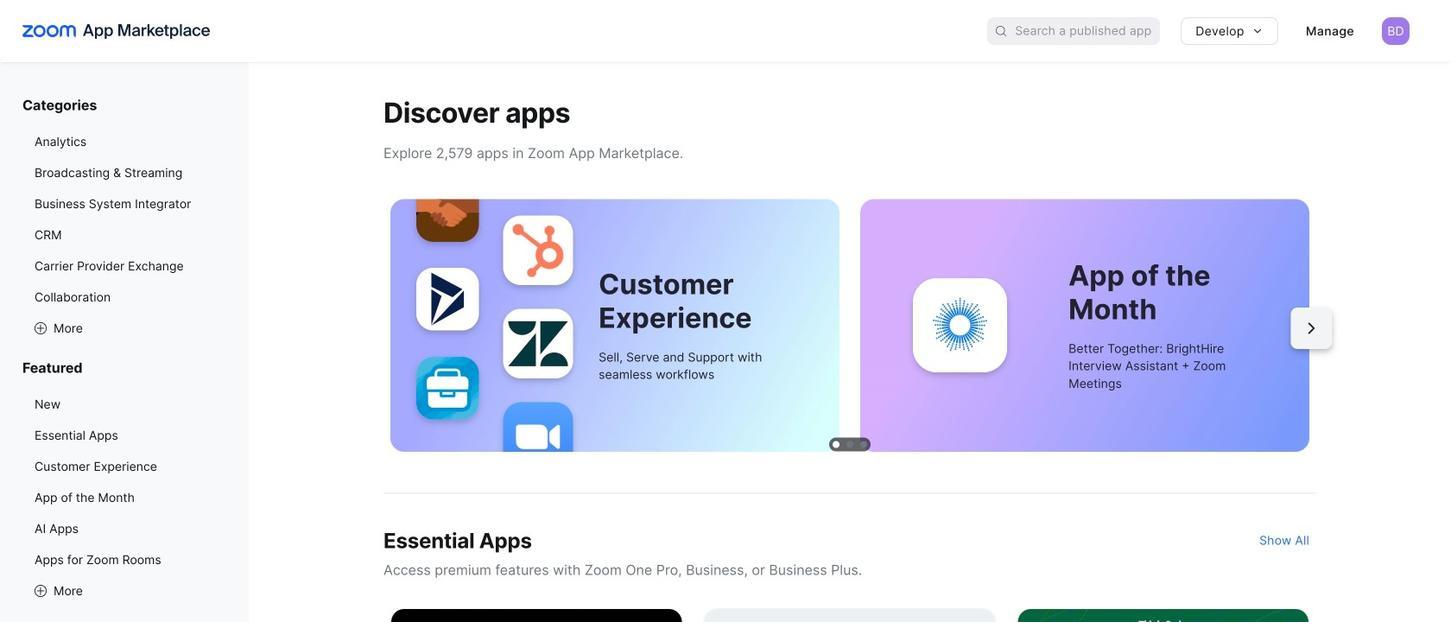 Task type: vqa. For each thing, say whether or not it's contained in the screenshot.
i/o to the left
no



Task type: describe. For each thing, give the bounding box(es) containing it.
current user is barb dwyer element
[[1383, 17, 1410, 45]]



Task type: locate. For each thing, give the bounding box(es) containing it.
search a published app element
[[988, 17, 1161, 45]]

Search text field
[[1015, 19, 1161, 44]]

banner
[[0, 0, 1452, 62]]



